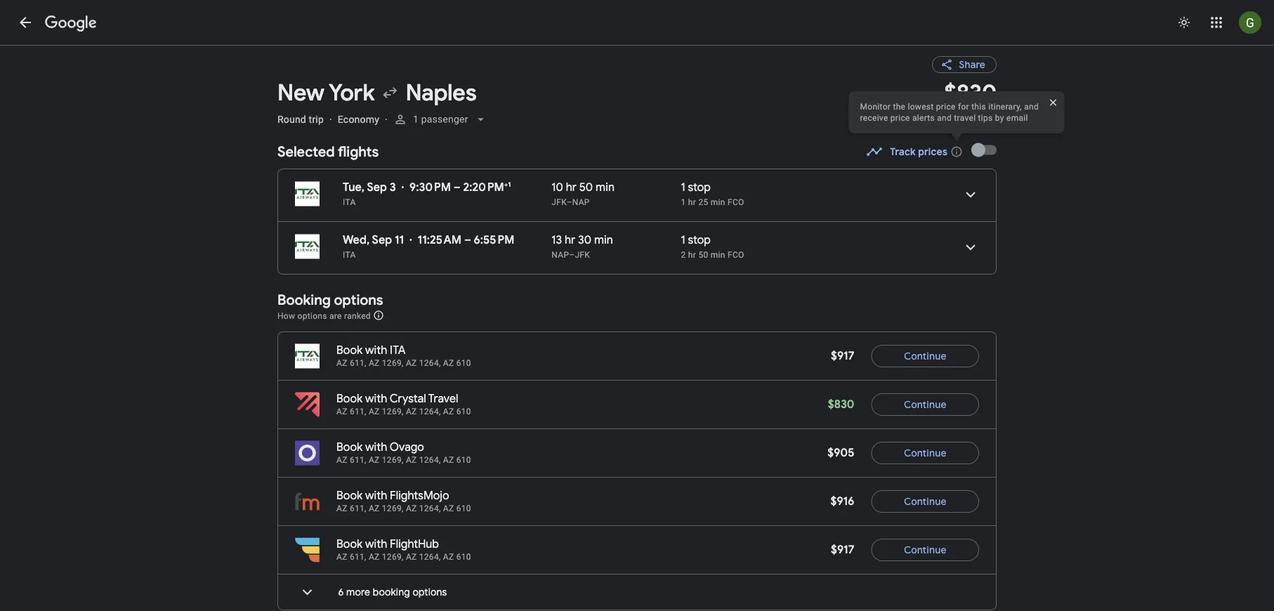 Task type: vqa. For each thing, say whether or not it's contained in the screenshot.
the Flight search field
no



Task type: locate. For each thing, give the bounding box(es) containing it.
1 horizontal spatial 50
[[699, 250, 709, 260]]

nap down 13
[[552, 250, 569, 260]]

with inside book with crystal travel az 611, az 1269, az 1264, az 610
[[365, 392, 387, 406]]

stop inside 1 stop 2 hr 50 min fco
[[688, 233, 711, 247]]

1 flight numbers az 611, az 1269, az 1264, az 610 text field from the top
[[337, 358, 471, 368]]

1 book from the top
[[337, 343, 363, 358]]

selected flights
[[278, 143, 379, 161]]

sep for tue,
[[367, 180, 387, 195]]

4 610 from the top
[[457, 504, 471, 514]]

1 1 stop flight. element from the top
[[681, 180, 711, 197]]

0 horizontal spatial 50
[[580, 180, 593, 195]]

flighthub
[[390, 537, 439, 552]]

jfk inside 13 hr 30 min nap – jfk
[[575, 250, 590, 260]]

610 inside book with ovago az 611, az 1269, az 1264, az 610
[[457, 455, 471, 465]]

 image right 3
[[402, 181, 404, 195]]

with inside 'book with ita az 611, az 1269, az 1264, az 610'
[[365, 343, 387, 358]]

1 horizontal spatial and
[[1025, 102, 1039, 112]]

$830 up travel
[[945, 78, 997, 107]]

lowest
[[908, 102, 934, 112]]

610 for ovago
[[457, 455, 471, 465]]

3 continue button from the top
[[872, 436, 980, 470]]

2 610 from the top
[[457, 407, 471, 417]]

$917 down $916 text field
[[831, 543, 855, 557]]

york
[[329, 78, 375, 107]]

5 610 from the top
[[457, 552, 471, 562]]

sep
[[367, 180, 387, 195], [372, 233, 392, 247]]

continue button for book with ovago
[[872, 436, 980, 470]]

list
[[278, 169, 997, 274]]

more
[[346, 586, 371, 599]]

ita inside 'book with ita az 611, az 1269, az 1264, az 610'
[[390, 343, 406, 358]]

ita down wed,
[[343, 250, 356, 260]]

1 vertical spatial 917 us dollars text field
[[831, 543, 855, 557]]

with left ovago
[[365, 440, 387, 455]]

with inside "book with flighthub az 611, az 1269, az 1264, az 610"
[[365, 537, 387, 552]]

flight numbers az 611, az 1269, az 1264, az 610 text field up "crystal"
[[337, 358, 471, 368]]

min right 25
[[711, 197, 726, 207]]

2 $917 from the top
[[831, 543, 855, 557]]

0 horizontal spatial jfk
[[552, 197, 567, 207]]

book inside book with ovago az 611, az 1269, az 1264, az 610
[[337, 440, 363, 455]]

– up 13 hr 30 min nap – jfk
[[567, 197, 573, 207]]

fco inside 1 stop 2 hr 50 min fco
[[728, 250, 745, 260]]

1 vertical spatial  image
[[402, 181, 404, 195]]

layover (1 of 1) is a 2 hr 50 min layover at leonardo da vinci–fiumicino airport in rome. element
[[681, 249, 811, 261]]

1 stop 1 hr 25 min fco
[[681, 180, 745, 207]]

1269, for ita
[[382, 358, 404, 368]]

0 vertical spatial $830
[[945, 78, 997, 107]]

1 continue button from the top
[[872, 339, 980, 373]]

0 horizontal spatial nap
[[552, 250, 569, 260]]

$917
[[831, 349, 855, 363], [831, 543, 855, 557]]

1 610 from the top
[[457, 358, 471, 368]]

1 vertical spatial ita
[[343, 250, 356, 260]]

options for how
[[298, 311, 327, 321]]

1 917 us dollars text field from the top
[[831, 349, 855, 363]]

book up 6
[[337, 537, 363, 552]]

with inside book with ovago az 611, az 1269, az 1264, az 610
[[365, 440, 387, 455]]

hr inside 10 hr 50 min jfk – nap
[[566, 180, 577, 195]]

1269, down "flighthub"
[[382, 552, 404, 562]]

3 610 from the top
[[457, 455, 471, 465]]

917 us dollars text field for book with flighthub
[[831, 543, 855, 557]]

1269, up "crystal"
[[382, 358, 404, 368]]

None text field
[[917, 78, 997, 138]]

continue button for book with crystal travel
[[872, 388, 980, 422]]

1264, down travel
[[419, 407, 441, 417]]

jfk down 30
[[575, 250, 590, 260]]

 image
[[330, 113, 332, 125], [402, 181, 404, 195]]

itinerary,
[[989, 102, 1022, 112]]

nap inside 10 hr 50 min jfk – nap
[[573, 197, 590, 207]]

3 611, from the top
[[350, 455, 367, 465]]

1 stop flight. element for 13 hr 30 min
[[681, 233, 711, 249]]

916 US dollars text field
[[831, 494, 855, 509]]

monitor
[[861, 102, 891, 112]]

hr left 25
[[689, 197, 697, 207]]

round
[[278, 113, 306, 125]]

main content containing new york
[[278, 45, 997, 611]]

1264, for book with flightsmojo
[[419, 504, 441, 514]]

with left flightsmojo
[[365, 489, 387, 503]]

1264, down ovago
[[419, 455, 441, 465]]

611, inside book with ovago az 611, az 1269, az 1264, az 610
[[350, 455, 367, 465]]

1264, inside 'book with ita az 611, az 1269, az 1264, az 610'
[[419, 358, 441, 368]]

3 with from the top
[[365, 440, 387, 455]]

0 vertical spatial 917 us dollars text field
[[831, 349, 855, 363]]

continue for book with crystal travel
[[904, 398, 947, 411]]

hr
[[566, 180, 577, 195], [689, 197, 697, 207], [565, 233, 576, 247], [689, 250, 697, 260]]

Flight numbers AZ 611, AZ 1269, AZ 1264, AZ 610 text field
[[337, 407, 471, 417]]

min right 2
[[711, 250, 726, 260]]

2 horizontal spatial price
[[975, 113, 997, 125]]

book down the ranked
[[337, 343, 363, 358]]

continue button for book with flightsmojo
[[872, 485, 980, 519]]

2 continue button from the top
[[872, 388, 980, 422]]

with down learn more about booking options element on the bottom left of the page
[[365, 343, 387, 358]]

11
[[395, 233, 404, 247]]

1264, down flightsmojo
[[419, 504, 441, 514]]

5 book from the top
[[337, 537, 363, 552]]

stop down 25
[[688, 233, 711, 247]]

2 917 us dollars text field from the top
[[831, 543, 855, 557]]

sep left 11
[[372, 233, 392, 247]]

book inside book with crystal travel az 611, az 1269, az 1264, az 610
[[337, 392, 363, 406]]

with for flighthub
[[365, 537, 387, 552]]

2 1264, from the top
[[419, 407, 441, 417]]

611, up more
[[350, 552, 367, 562]]

5 with from the top
[[365, 537, 387, 552]]

1 vertical spatial stop
[[688, 233, 711, 247]]

share
[[959, 58, 986, 71]]

1 vertical spatial nap
[[552, 250, 569, 260]]

2 1269, from the top
[[382, 407, 404, 417]]

price inside the $830 lowest total price
[[975, 113, 997, 125]]

1269, down "crystal"
[[382, 407, 404, 417]]

4 book from the top
[[337, 489, 363, 503]]

917 US dollars text field
[[831, 349, 855, 363], [831, 543, 855, 557]]

flight numbers az 611, az 1269, az 1264, az 610 text field for flightsmojo
[[337, 504, 471, 514]]

3 1269, from the top
[[382, 455, 404, 465]]

crystal
[[390, 392, 426, 406]]

continue button for book with ita
[[872, 339, 980, 373]]

5 continue from the top
[[904, 544, 947, 557]]

continue button for book with flighthub
[[872, 533, 980, 567]]

1269, down flightsmojo
[[382, 504, 404, 514]]

2 flight numbers az 611, az 1269, az 1264, az 610 text field from the top
[[337, 455, 471, 465]]

main content
[[278, 45, 997, 611]]

jfk
[[552, 197, 567, 207], [575, 250, 590, 260]]

– left 6:55 pm
[[464, 233, 471, 247]]

917 us dollars text field down $916 text field
[[831, 543, 855, 557]]

flight numbers az 611, az 1269, az 1264, az 610 text field down flightsmojo
[[337, 504, 471, 514]]

611, inside book with crystal travel az 611, az 1269, az 1264, az 610
[[350, 407, 367, 417]]

ita for tue,
[[343, 197, 356, 207]]

1 611, from the top
[[350, 358, 367, 368]]

book up flight numbers az 611, az 1269, az 1264, az 610 text field
[[337, 392, 363, 406]]

611, for book with flightsmojo
[[350, 504, 367, 514]]

min right 30
[[594, 233, 613, 247]]

1 vertical spatial 1 stop flight. element
[[681, 233, 711, 249]]

min right 10
[[596, 180, 615, 195]]

with inside book with flightsmojo az 611, az 1269, az 1264, az 610
[[365, 489, 387, 503]]

$916
[[831, 494, 855, 509]]

1269, inside 'book with ita az 611, az 1269, az 1264, az 610'
[[382, 358, 404, 368]]

with
[[365, 343, 387, 358], [365, 392, 387, 406], [365, 440, 387, 455], [365, 489, 387, 503], [365, 537, 387, 552]]

2 vertical spatial ita
[[390, 343, 406, 358]]

0 vertical spatial options
[[334, 291, 383, 309]]

sep left 3
[[367, 180, 387, 195]]

0 horizontal spatial  image
[[330, 113, 332, 125]]

learn more about booking options element
[[373, 308, 385, 323]]

continue button
[[872, 339, 980, 373], [872, 388, 980, 422], [872, 436, 980, 470], [872, 485, 980, 519], [872, 533, 980, 567]]

1 horizontal spatial $830
[[945, 78, 997, 107]]

1 horizontal spatial  image
[[402, 181, 404, 195]]

book left ovago
[[337, 440, 363, 455]]

options down booking
[[298, 311, 327, 321]]

1 continue from the top
[[904, 350, 947, 363]]

2 continue from the top
[[904, 398, 947, 411]]

options up the ranked
[[334, 291, 383, 309]]

options right the booking
[[413, 586, 447, 599]]

1
[[413, 113, 419, 125], [681, 180, 686, 195], [681, 197, 686, 207], [681, 233, 686, 247]]

1264, inside book with crystal travel az 611, az 1269, az 1264, az 610
[[419, 407, 441, 417]]

stop
[[688, 180, 711, 195], [688, 233, 711, 247]]

611, inside 'book with ita az 611, az 1269, az 1264, az 610'
[[350, 358, 367, 368]]

0 horizontal spatial price
[[891, 113, 911, 123]]

4 continue from the top
[[904, 495, 947, 508]]

ita up "crystal"
[[390, 343, 406, 358]]

1264,
[[419, 358, 441, 368], [419, 407, 441, 417], [419, 455, 441, 465], [419, 504, 441, 514], [419, 552, 441, 562]]

1 up 2
[[681, 233, 686, 247]]

price
[[937, 102, 956, 112], [891, 113, 911, 123], [975, 113, 997, 125]]

1 vertical spatial and
[[938, 113, 952, 123]]

1 stop flight. element
[[681, 180, 711, 197], [681, 233, 711, 249]]

611, inside "book with flighthub az 611, az 1269, az 1264, az 610"
[[350, 552, 367, 562]]

610 for flightsmojo
[[457, 504, 471, 514]]

611, inside book with flightsmojo az 611, az 1269, az 1264, az 610
[[350, 504, 367, 514]]

min inside 1 stop 2 hr 50 min fco
[[711, 250, 726, 260]]

1 $917 from the top
[[831, 349, 855, 363]]

3 book from the top
[[337, 440, 363, 455]]

1 horizontal spatial nap
[[573, 197, 590, 207]]

1264, up travel
[[419, 358, 441, 368]]

3 continue from the top
[[904, 447, 947, 460]]

3 flight numbers az 611, az 1269, az 1264, az 610 text field from the top
[[337, 504, 471, 514]]

and up email
[[1025, 102, 1039, 112]]

1 horizontal spatial price
[[937, 102, 956, 112]]

– inside 13 hr 30 min nap – jfk
[[569, 250, 575, 260]]

1 inside popup button
[[413, 113, 419, 125]]

$917 for flighthub
[[831, 543, 855, 557]]

1 horizontal spatial jfk
[[575, 250, 590, 260]]

5 1264, from the top
[[419, 552, 441, 562]]

track
[[891, 145, 916, 158]]

min
[[596, 180, 615, 195], [711, 197, 726, 207], [594, 233, 613, 247], [711, 250, 726, 260]]

1 inside 1 stop 2 hr 50 min fco
[[681, 233, 686, 247]]

ovago
[[390, 440, 424, 455]]

0 vertical spatial jfk
[[552, 197, 567, 207]]

2 with from the top
[[365, 392, 387, 406]]

1 with from the top
[[365, 343, 387, 358]]

9:30 pm – 2:20 pm +1
[[410, 180, 511, 195]]

continue
[[904, 350, 947, 363], [904, 398, 947, 411], [904, 447, 947, 460], [904, 495, 947, 508], [904, 544, 947, 557]]

11:25 am
[[418, 233, 462, 247]]

min inside 1 stop 1 hr 25 min fco
[[711, 197, 726, 207]]

fco for 10 hr 50 min
[[728, 197, 745, 207]]

830 us dollars element
[[945, 78, 997, 107]]

Flight numbers AZ 611, AZ 1269, AZ 1264, AZ 610 text field
[[337, 358, 471, 368], [337, 455, 471, 465], [337, 504, 471, 514], [337, 552, 471, 562]]

with for ovago
[[365, 440, 387, 455]]

0 vertical spatial nap
[[573, 197, 590, 207]]

ita
[[343, 197, 356, 207], [343, 250, 356, 260], [390, 343, 406, 358]]

2 fco from the top
[[728, 250, 745, 260]]

4 611, from the top
[[350, 504, 367, 514]]

1 vertical spatial $830
[[828, 397, 855, 412]]

with up flight numbers az 611, az 1269, az 1264, az 610 text field
[[365, 392, 387, 406]]

1 for 1 passenger
[[413, 113, 419, 125]]

book for book with flightsmojo
[[337, 489, 363, 503]]

611, up book with ovago az 611, az 1269, az 1264, az 610
[[350, 407, 367, 417]]

1 horizontal spatial options
[[334, 291, 383, 309]]

$830
[[945, 78, 997, 107], [828, 397, 855, 412]]

and left travel
[[938, 113, 952, 123]]

book
[[337, 343, 363, 358], [337, 392, 363, 406], [337, 440, 363, 455], [337, 489, 363, 503], [337, 537, 363, 552]]

611,
[[350, 358, 367, 368], [350, 407, 367, 417], [350, 455, 367, 465], [350, 504, 367, 514], [350, 552, 367, 562]]

1 vertical spatial jfk
[[575, 250, 590, 260]]

$917 up $830 text field at right
[[831, 349, 855, 363]]

1 vertical spatial 50
[[699, 250, 709, 260]]

0 horizontal spatial and
[[938, 113, 952, 123]]

1269, down ovago
[[382, 455, 404, 465]]

611, up "book with flighthub az 611, az 1269, az 1264, az 610"
[[350, 504, 367, 514]]

trip
[[309, 113, 324, 125]]

50 right 2
[[699, 250, 709, 260]]

1 stop from the top
[[688, 180, 711, 195]]

0 vertical spatial fco
[[728, 197, 745, 207]]

1269, inside "book with flighthub az 611, az 1269, az 1264, az 610"
[[382, 552, 404, 562]]

2 vertical spatial options
[[413, 586, 447, 599]]

book inside "book with flighthub az 611, az 1269, az 1264, az 610"
[[337, 537, 363, 552]]

and
[[1025, 102, 1039, 112], [938, 113, 952, 123]]

1 vertical spatial sep
[[372, 233, 392, 247]]

1269,
[[382, 358, 404, 368], [382, 407, 404, 417], [382, 455, 404, 465], [382, 504, 404, 514], [382, 552, 404, 562]]

ita down tue,
[[343, 197, 356, 207]]

1269, inside book with flightsmojo az 611, az 1269, az 1264, az 610
[[382, 504, 404, 514]]

continue for book with ovago
[[904, 447, 947, 460]]

1 1269, from the top
[[382, 358, 404, 368]]

hr right 2
[[689, 250, 697, 260]]

1264, inside book with flightsmojo az 611, az 1269, az 1264, az 610
[[419, 504, 441, 514]]

2 stop from the top
[[688, 233, 711, 247]]

– down total duration 13 hr 30 min. element
[[569, 250, 575, 260]]

1 left passenger
[[413, 113, 419, 125]]

$830 up $905 text field
[[828, 397, 855, 412]]

610 inside 'book with ita az 611, az 1269, az 1264, az 610'
[[457, 358, 471, 368]]

5 1269, from the top
[[382, 552, 404, 562]]

nap
[[573, 197, 590, 207], [552, 250, 569, 260]]

book inside book with flightsmojo az 611, az 1269, az 1264, az 610
[[337, 489, 363, 503]]

none text field containing $830
[[917, 78, 997, 138]]

1264, for book with ita
[[419, 358, 441, 368]]

with left "flighthub"
[[365, 537, 387, 552]]

610 inside book with flightsmojo az 611, az 1269, az 1264, az 610
[[457, 504, 471, 514]]

price left for
[[937, 102, 956, 112]]

–
[[454, 180, 461, 195], [567, 197, 573, 207], [464, 233, 471, 247], [569, 250, 575, 260]]

2 611, from the top
[[350, 407, 367, 417]]

book for book with crystal travel
[[337, 392, 363, 406]]

917 us dollars text field up $830 text field at right
[[831, 349, 855, 363]]

5 continue button from the top
[[872, 533, 980, 567]]

1264, inside book with ovago az 611, az 1269, az 1264, az 610
[[419, 455, 441, 465]]

booking options
[[278, 291, 383, 309]]

0 horizontal spatial options
[[298, 311, 327, 321]]

1 up layover (1 of 1) is a 1 hr 25 min layover at leonardo da vinci–fiumicino airport in rome. element
[[681, 180, 686, 195]]

1264, down "flighthub"
[[419, 552, 441, 562]]

830 US dollars text field
[[828, 397, 855, 412]]

continue for book with flighthub
[[904, 544, 947, 557]]

book inside 'book with ita az 611, az 1269, az 1264, az 610'
[[337, 343, 363, 358]]

fco inside 1 stop 1 hr 25 min fco
[[728, 197, 745, 207]]

10 hr 50 min jfk – nap
[[552, 180, 615, 207]]

hr right 13
[[565, 233, 576, 247]]

50 right 10
[[580, 180, 593, 195]]

economy
[[338, 113, 379, 125]]

$830 lowest total price
[[917, 78, 997, 125]]

0 vertical spatial 1 stop flight. element
[[681, 180, 711, 197]]

2 book from the top
[[337, 392, 363, 406]]

list containing tue, sep 3
[[278, 169, 997, 274]]

hr right 10
[[566, 180, 577, 195]]

 image inside 'departing flight on tuesday, september 3. leaves john f. kennedy international airport at 9:30 pm on tuesday, september 3 and arrives at naples international airport at 2:20 pm on wednesday, september 4.' 'element'
[[402, 181, 404, 195]]

options
[[334, 291, 383, 309], [298, 311, 327, 321], [413, 586, 447, 599]]

1 vertical spatial fco
[[728, 250, 745, 260]]

fco right 25
[[728, 197, 745, 207]]

fco
[[728, 197, 745, 207], [728, 250, 745, 260]]

1 stop flight. element up 2
[[681, 233, 711, 249]]

price down the
[[891, 113, 911, 123]]

4 with from the top
[[365, 489, 387, 503]]

fco right 2
[[728, 250, 745, 260]]

nap down total duration 10 hr 50 min. element
[[573, 197, 590, 207]]

change appearance image
[[1168, 6, 1202, 39]]

4 continue button from the top
[[872, 485, 980, 519]]

alerts
[[913, 113, 935, 123]]

price down this
[[975, 113, 997, 125]]

1 left 25
[[681, 197, 686, 207]]

booking
[[278, 291, 331, 309]]

2 1 stop flight. element from the top
[[681, 233, 711, 249]]

4 1269, from the top
[[382, 504, 404, 514]]

4 1264, from the top
[[419, 504, 441, 514]]

610 inside book with crystal travel az 611, az 1269, az 1264, az 610
[[457, 407, 471, 417]]

611, down the ranked
[[350, 358, 367, 368]]

1264, inside "book with flighthub az 611, az 1269, az 1264, az 610"
[[419, 552, 441, 562]]

 image
[[385, 113, 388, 125]]

for
[[959, 102, 970, 112]]

610 for ita
[[457, 358, 471, 368]]

0 vertical spatial sep
[[367, 180, 387, 195]]

905 US dollars text field
[[828, 446, 855, 460]]

0 vertical spatial $917
[[831, 349, 855, 363]]

30
[[578, 233, 592, 247]]

jfk down 10
[[552, 197, 567, 207]]

az
[[337, 358, 348, 368], [369, 358, 380, 368], [406, 358, 417, 368], [443, 358, 454, 368], [337, 407, 348, 417], [369, 407, 380, 417], [406, 407, 417, 417], [443, 407, 454, 417], [337, 455, 348, 465], [369, 455, 380, 465], [406, 455, 417, 465], [443, 455, 454, 465], [337, 504, 348, 514], [369, 504, 380, 514], [406, 504, 417, 514], [443, 504, 454, 514], [337, 552, 348, 562], [369, 552, 380, 562], [406, 552, 417, 562], [443, 552, 454, 562]]

1 fco from the top
[[728, 197, 745, 207]]

with for flightsmojo
[[365, 489, 387, 503]]

book down book with ovago az 611, az 1269, az 1264, az 610
[[337, 489, 363, 503]]

stop up 25
[[688, 180, 711, 195]]

selected
[[278, 143, 335, 161]]

 image right trip
[[330, 113, 332, 125]]

6
[[338, 586, 344, 599]]

flight numbers az 611, az 1269, az 1264, az 610 text field down ovago
[[337, 455, 471, 465]]

flight numbers az 611, az 1269, az 1264, az 610 text field for ita
[[337, 358, 471, 368]]

0 horizontal spatial $830
[[828, 397, 855, 412]]

1 stop flight. element up 25
[[681, 180, 711, 197]]

1 vertical spatial options
[[298, 311, 327, 321]]

13 hr 30 min nap – jfk
[[552, 233, 613, 260]]

6:55 pm
[[474, 233, 515, 247]]

flight numbers az 611, az 1269, az 1264, az 610 text field down "flighthub"
[[337, 552, 471, 562]]

611, up book with flightsmojo az 611, az 1269, az 1264, az 610
[[350, 455, 367, 465]]

610
[[457, 358, 471, 368], [457, 407, 471, 417], [457, 455, 471, 465], [457, 504, 471, 514], [457, 552, 471, 562]]

travel
[[429, 392, 459, 406]]

0 vertical spatial ita
[[343, 197, 356, 207]]

1269, inside book with ovago az 611, az 1269, az 1264, az 610
[[382, 455, 404, 465]]

round trip
[[278, 113, 324, 125]]

0 vertical spatial  image
[[330, 113, 332, 125]]

1 vertical spatial $917
[[831, 543, 855, 557]]

610 inside "book with flighthub az 611, az 1269, az 1264, az 610"
[[457, 552, 471, 562]]

5 611, from the top
[[350, 552, 367, 562]]

0 vertical spatial stop
[[688, 180, 711, 195]]

– inside 10 hr 50 min jfk – nap
[[567, 197, 573, 207]]

min inside 13 hr 30 min nap – jfk
[[594, 233, 613, 247]]

3 1264, from the top
[[419, 455, 441, 465]]

0 vertical spatial 50
[[580, 180, 593, 195]]

$830 inside the $830 lowest total price
[[945, 78, 997, 107]]

4 flight numbers az 611, az 1269, az 1264, az 610 text field from the top
[[337, 552, 471, 562]]

with for crystal
[[365, 392, 387, 406]]

tue,
[[343, 180, 365, 195]]

stop inside 1 stop 1 hr 25 min fco
[[688, 180, 711, 195]]

1 1264, from the top
[[419, 358, 441, 368]]

Arrival time: 2:20 PM on  Wednesday, September 4. text field
[[463, 180, 511, 195]]

917 us dollars text field for book with ita
[[831, 349, 855, 363]]



Task type: describe. For each thing, give the bounding box(es) containing it.
email
[[1007, 113, 1029, 123]]

1269, inside book with crystal travel az 611, az 1269, az 1264, az 610
[[382, 407, 404, 417]]

lowest
[[917, 113, 949, 125]]

book for book with ovago
[[337, 440, 363, 455]]

book with ovago az 611, az 1269, az 1264, az 610
[[337, 440, 471, 465]]

options for booking
[[334, 291, 383, 309]]

 image for tue, sep 3
[[402, 181, 404, 195]]

travel
[[955, 113, 976, 123]]

610 for flighthub
[[457, 552, 471, 562]]

stop for 13 hr 30 min
[[688, 233, 711, 247]]

1 for 1 stop 2 hr 50 min fco
[[681, 233, 686, 247]]

continue for book with ita
[[904, 350, 947, 363]]

1 stop flight. element for 10 hr 50 min
[[681, 180, 711, 197]]

nap inside 13 hr 30 min nap – jfk
[[552, 250, 569, 260]]

– left '2:20 pm'
[[454, 180, 461, 195]]

track prices
[[891, 145, 948, 158]]

this
[[972, 102, 987, 112]]

continue for book with flightsmojo
[[904, 495, 947, 508]]

flight numbers az 611, az 1269, az 1264, az 610 text field for flighthub
[[337, 552, 471, 562]]

1264, for book with ovago
[[419, 455, 441, 465]]

1269, for ovago
[[382, 455, 404, 465]]

50 inside 10 hr 50 min jfk – nap
[[580, 180, 593, 195]]

new
[[278, 78, 324, 107]]

prices
[[919, 145, 948, 158]]

Departure time: 11:25 AM. text field
[[418, 233, 462, 247]]

1269, for flightsmojo
[[382, 504, 404, 514]]

3
[[390, 180, 396, 195]]

hr inside 1 stop 1 hr 25 min fco
[[689, 197, 697, 207]]

1264, for book with flighthub
[[419, 552, 441, 562]]

new york
[[278, 78, 375, 107]]

ranked
[[344, 311, 371, 321]]

total duration 10 hr 50 min. element
[[552, 180, 681, 197]]

flightsmojo
[[390, 489, 450, 503]]

total duration 13 hr 30 min. element
[[552, 233, 681, 249]]

2
[[681, 250, 686, 260]]

min inside 10 hr 50 min jfk – nap
[[596, 180, 615, 195]]

monitor the lowest price for this itinerary, and receive price alerts and travel tips by email
[[861, 102, 1039, 123]]

13
[[552, 233, 562, 247]]

 image for round trip
[[330, 113, 332, 125]]

book with ita az 611, az 1269, az 1264, az 610
[[337, 343, 471, 368]]

receive
[[861, 113, 889, 123]]

2 horizontal spatial options
[[413, 586, 447, 599]]

$830 for $830 lowest total price
[[945, 78, 997, 107]]

fco for 13 hr 30 min
[[728, 250, 745, 260]]

hr inside 13 hr 30 min nap – jfk
[[565, 233, 576, 247]]

ita for wed,
[[343, 250, 356, 260]]

Arrival time: 6:55 PM. text field
[[474, 233, 515, 247]]

Departure time: 9:30 PM. text field
[[410, 180, 451, 195]]

6 more booking options image
[[291, 576, 324, 609]]

learn more about tracked prices image
[[951, 145, 964, 158]]

2:20 pm
[[463, 180, 504, 195]]

close dialog image
[[1037, 86, 1071, 119]]

loading results progress bar
[[0, 45, 1275, 48]]

return flight on wednesday, september 11. leaves naples international airport at 11:25 am on wednesday, september 11 and arrives at john f. kennedy international airport at 6:55 pm on wednesday, september 11. element
[[343, 233, 515, 247]]

jfk inside 10 hr 50 min jfk – nap
[[552, 197, 567, 207]]

611, for book with ovago
[[350, 455, 367, 465]]

price for monitor
[[937, 102, 956, 112]]

the
[[894, 102, 906, 112]]

booking
[[373, 586, 410, 599]]

25
[[699, 197, 709, 207]]

learn more about booking options image
[[373, 310, 385, 321]]

$905
[[828, 446, 855, 460]]

10
[[552, 180, 564, 195]]

1 stop 2 hr 50 min fco
[[681, 233, 745, 260]]

wed,
[[343, 233, 370, 247]]

tue, sep 3
[[343, 180, 396, 195]]

flight numbers az 611, az 1269, az 1264, az 610 text field for ovago
[[337, 455, 471, 465]]

are
[[330, 311, 342, 321]]

wed, sep 11
[[343, 233, 404, 247]]

flight details. return flight on wednesday, september 11. leaves naples international airport at 11:25 am on wednesday, september 11 and arrives at john f. kennedy international airport at 6:55 pm on wednesday, september 11. image
[[954, 231, 988, 264]]

1 passenger
[[413, 113, 468, 125]]

by
[[996, 113, 1005, 123]]

price for $830
[[975, 113, 997, 125]]

tips
[[979, 113, 993, 123]]

book with flighthub az 611, az 1269, az 1264, az 610
[[337, 537, 471, 562]]

New York to Naples and back text field
[[278, 78, 900, 107]]

sep for wed,
[[372, 233, 392, 247]]

50 inside 1 stop 2 hr 50 min fco
[[699, 250, 709, 260]]

6 more booking options
[[338, 586, 447, 599]]

departing flight on tuesday, september 3. leaves john f. kennedy international airport at 9:30 pm on tuesday, september 3 and arrives at naples international airport at 2:20 pm on wednesday, september 4. element
[[343, 180, 511, 195]]

naples
[[406, 78, 477, 107]]

go back image
[[17, 14, 34, 31]]

book with crystal travel az 611, az 1269, az 1264, az 610
[[337, 392, 471, 417]]

book with flightsmojo az 611, az 1269, az 1264, az 610
[[337, 489, 471, 514]]

book for book with ita
[[337, 343, 363, 358]]

hr inside 1 stop 2 hr 50 min fco
[[689, 250, 697, 260]]

0 vertical spatial and
[[1025, 102, 1039, 112]]

1269, for flighthub
[[382, 552, 404, 562]]

passenger
[[421, 113, 468, 125]]

+1
[[504, 180, 511, 189]]

list inside main content
[[278, 169, 997, 274]]

share button
[[933, 56, 997, 73]]

11:25 am – 6:55 pm
[[418, 233, 515, 247]]

stop for 10 hr 50 min
[[688, 180, 711, 195]]

611, for book with flighthub
[[350, 552, 367, 562]]

$830 for $830
[[828, 397, 855, 412]]

1 for 1 stop 1 hr 25 min fco
[[681, 180, 686, 195]]

with for ita
[[365, 343, 387, 358]]

flight details. departing flight on tuesday, september 3. leaves john f. kennedy international airport at 9:30 pm on tuesday, september 3 and arrives at naples international airport at 2:20 pm on wednesday, september 4. image
[[954, 178, 988, 212]]

how options are ranked
[[278, 311, 373, 321]]

611, for book with ita
[[350, 358, 367, 368]]

1 passenger button
[[388, 103, 494, 136]]

total
[[952, 113, 972, 125]]

layover (1 of 1) is a 1 hr 25 min layover at leonardo da vinci–fiumicino airport in rome. element
[[681, 197, 811, 208]]

$917 for ita
[[831, 349, 855, 363]]

book for book with flighthub
[[337, 537, 363, 552]]

flights
[[338, 143, 379, 161]]

9:30 pm
[[410, 180, 451, 195]]

how
[[278, 311, 295, 321]]



